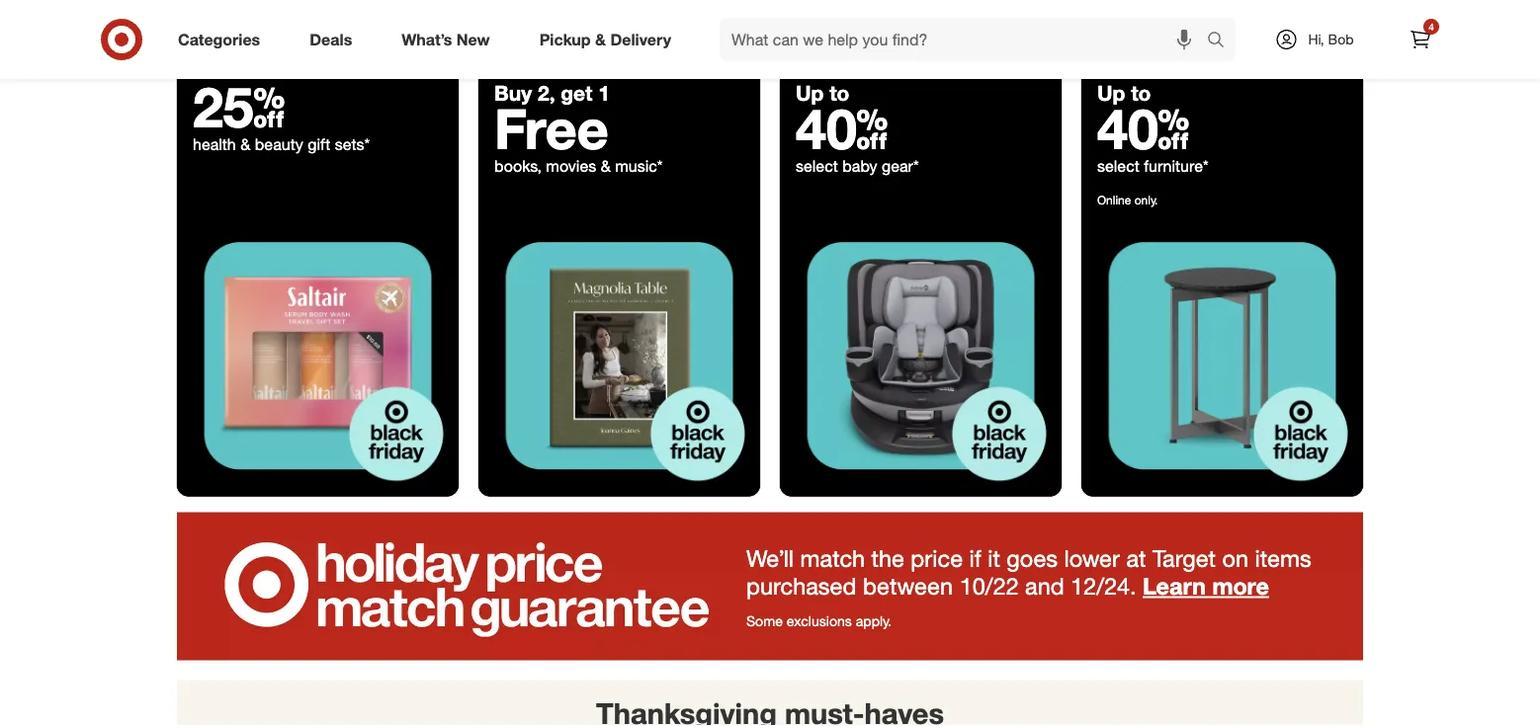 Task type: describe. For each thing, give the bounding box(es) containing it.
we'll match the price if it goes lower at target on items purchased between 10/22 and 12/24.
[[747, 545, 1312, 601]]

match
[[801, 545, 865, 574]]

select furniture*
[[1098, 157, 1209, 177]]

music*
[[615, 157, 663, 177]]

categories
[[178, 30, 260, 49]]

beauty
[[255, 135, 303, 155]]

up to for furniture*
[[1098, 81, 1152, 106]]

& for books,
[[601, 157, 611, 177]]

40 for baby
[[796, 95, 889, 162]]

at
[[1127, 545, 1147, 574]]

gear*
[[882, 157, 919, 177]]

0 vertical spatial &
[[595, 30, 606, 49]]

what's new
[[402, 30, 490, 49]]

up to for baby
[[796, 81, 850, 106]]

target holiday price match guarantee image
[[177, 513, 1364, 662]]

apply.
[[856, 614, 892, 631]]

select baby gear*
[[796, 157, 919, 177]]

learn more
[[1143, 573, 1270, 601]]

free
[[495, 95, 609, 162]]

buy 2, get 1
[[495, 81, 610, 106]]

we'll
[[747, 545, 794, 574]]

to for furniture*
[[1132, 81, 1152, 106]]

the
[[872, 545, 905, 574]]

on
[[1223, 545, 1249, 574]]

4
[[1429, 20, 1435, 33]]

items
[[1256, 545, 1312, 574]]

target
[[1153, 545, 1216, 574]]

price
[[911, 545, 963, 574]]

buy
[[495, 81, 532, 106]]



Task type: vqa. For each thing, say whether or not it's contained in the screenshot.
Target App link
no



Task type: locate. For each thing, give the bounding box(es) containing it.
learn
[[1143, 573, 1207, 601]]

search button
[[1199, 18, 1246, 65]]

40 for furniture*
[[1098, 95, 1190, 162]]

12/24.
[[1071, 573, 1137, 601]]

0 horizontal spatial up
[[796, 81, 824, 106]]

furniture*
[[1145, 157, 1209, 177]]

if
[[970, 545, 982, 574]]

some exclusions apply.
[[747, 614, 892, 631]]

what's new link
[[385, 18, 515, 61]]

target black friday image for select baby gear*
[[780, 216, 1062, 497]]

0 horizontal spatial select
[[796, 157, 839, 177]]

up up select furniture*
[[1098, 81, 1126, 106]]

to up select furniture*
[[1132, 81, 1152, 106]]

40
[[796, 95, 889, 162], [1098, 95, 1190, 162]]

2 up from the left
[[1098, 81, 1126, 106]]

target black friday image for select furniture*
[[1082, 216, 1364, 497]]

2 40 from the left
[[1098, 95, 1190, 162]]

2 select from the left
[[1098, 157, 1140, 177]]

sets*
[[335, 135, 370, 155]]

4 link
[[1400, 18, 1443, 61]]

up up the select baby gear*
[[796, 81, 824, 106]]

1
[[599, 81, 610, 106]]

&
[[595, 30, 606, 49], [241, 135, 250, 155], [601, 157, 611, 177]]

categories link
[[161, 18, 285, 61]]

up for select furniture*
[[1098, 81, 1126, 106]]

25 health & beauty gift sets*
[[193, 73, 370, 155]]

1 horizontal spatial to
[[1132, 81, 1152, 106]]

target black friday image for health & beauty gift sets*
[[177, 216, 459, 497]]

goes
[[1007, 545, 1058, 574]]

2 to from the left
[[1132, 81, 1152, 106]]

deals link
[[293, 18, 377, 61]]

& right health on the left of the page
[[241, 135, 250, 155]]

only.
[[1135, 193, 1159, 208]]

10/22
[[960, 573, 1019, 601]]

up to up select furniture*
[[1098, 81, 1152, 106]]

0 horizontal spatial up to
[[796, 81, 850, 106]]

search
[[1199, 32, 1246, 51]]

books, movies & music*
[[495, 157, 668, 177]]

select for select baby gear*
[[796, 157, 839, 177]]

get
[[561, 81, 593, 106]]

1 horizontal spatial up to
[[1098, 81, 1152, 106]]

bob
[[1329, 31, 1355, 48]]

1 horizontal spatial 40
[[1098, 95, 1190, 162]]

delivery
[[611, 30, 672, 49]]

some
[[747, 614, 783, 631]]

and
[[1026, 573, 1065, 601]]

movies
[[546, 157, 597, 177]]

1 up to from the left
[[796, 81, 850, 106]]

2,
[[538, 81, 555, 106]]

select up online
[[1098, 157, 1140, 177]]

& inside "25 health & beauty gift sets*"
[[241, 135, 250, 155]]

between
[[863, 573, 954, 601]]

1 horizontal spatial up
[[1098, 81, 1126, 106]]

online only.
[[1098, 193, 1159, 208]]

select left baby on the top right
[[796, 157, 839, 177]]

1 to from the left
[[830, 81, 850, 106]]

2 vertical spatial &
[[601, 157, 611, 177]]

target black friday image for books, movies & music*
[[479, 216, 761, 497]]

purchased
[[747, 573, 857, 601]]

0 horizontal spatial to
[[830, 81, 850, 106]]

pickup & delivery link
[[523, 18, 696, 61]]

3 target black friday image from the left
[[780, 216, 1062, 497]]

2 target black friday image from the left
[[479, 216, 761, 497]]

select
[[796, 157, 839, 177], [1098, 157, 1140, 177]]

hi,
[[1309, 31, 1325, 48]]

deals
[[310, 30, 352, 49]]

pickup
[[540, 30, 591, 49]]

4 target black friday image from the left
[[1082, 216, 1364, 497]]

new
[[457, 30, 490, 49]]

& left music*
[[601, 157, 611, 177]]

target black friday image
[[177, 216, 459, 497], [479, 216, 761, 497], [780, 216, 1062, 497], [1082, 216, 1364, 497]]

gift
[[308, 135, 331, 155]]

carousel region
[[177, 681, 1364, 727]]

0 horizontal spatial 40
[[796, 95, 889, 162]]

exclusions
[[787, 614, 852, 631]]

health
[[193, 135, 236, 155]]

select for select furniture*
[[1098, 157, 1140, 177]]

1 up from the left
[[796, 81, 824, 106]]

2 up to from the left
[[1098, 81, 1152, 106]]

& for 25
[[241, 135, 250, 155]]

& right pickup
[[595, 30, 606, 49]]

online
[[1098, 193, 1132, 208]]

to up the select baby gear*
[[830, 81, 850, 106]]

up
[[796, 81, 824, 106], [1098, 81, 1126, 106]]

1 select from the left
[[796, 157, 839, 177]]

1 target black friday image from the left
[[177, 216, 459, 497]]

25
[[193, 73, 285, 140]]

it
[[988, 545, 1001, 574]]

1 40 from the left
[[796, 95, 889, 162]]

up to
[[796, 81, 850, 106], [1098, 81, 1152, 106]]

up to up the select baby gear*
[[796, 81, 850, 106]]

books,
[[495, 157, 542, 177]]

more
[[1213, 573, 1270, 601]]

lower
[[1065, 545, 1120, 574]]

to
[[830, 81, 850, 106], [1132, 81, 1152, 106]]

what's
[[402, 30, 452, 49]]

to for baby
[[830, 81, 850, 106]]

1 horizontal spatial select
[[1098, 157, 1140, 177]]

baby
[[843, 157, 878, 177]]

up for select baby gear*
[[796, 81, 824, 106]]

What can we help you find? suggestions appear below search field
[[720, 18, 1213, 61]]

1 vertical spatial &
[[241, 135, 250, 155]]

pickup & delivery
[[540, 30, 672, 49]]

hi, bob
[[1309, 31, 1355, 48]]



